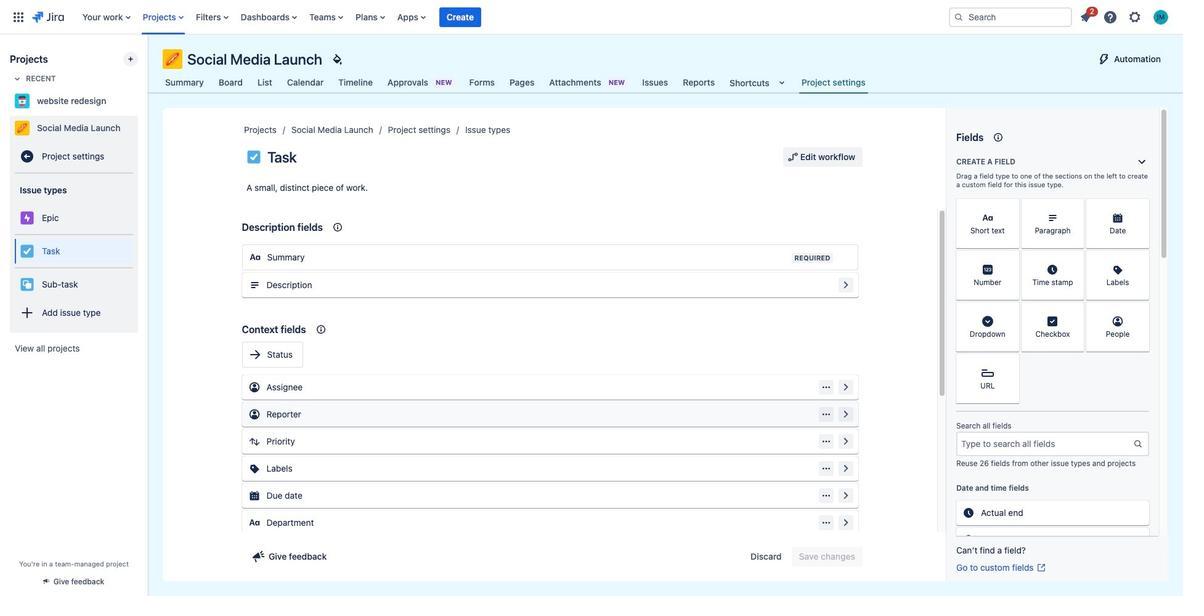 Task type: locate. For each thing, give the bounding box(es) containing it.
description - open field configuration image
[[838, 278, 853, 293]]

more information about the context fields image inside description fields "element"
[[330, 220, 345, 235]]

tab list
[[155, 71, 875, 94]]

context fields element
[[237, 312, 863, 595]]

set project background image
[[330, 52, 345, 67]]

reporter - open field configuration image
[[838, 407, 853, 422]]

0 horizontal spatial more information about the context fields image
[[313, 322, 328, 337]]

assignee - open field configuration image
[[838, 380, 853, 395]]

notifications image
[[1078, 10, 1093, 24]]

collapse recent projects image
[[10, 71, 25, 86]]

more actions for reporter image
[[821, 410, 831, 420]]

department - open field configuration image
[[838, 516, 853, 531]]

more information image
[[1003, 200, 1018, 215], [1068, 200, 1083, 215], [1003, 304, 1018, 319], [1068, 304, 1083, 319]]

group
[[783, 147, 863, 167], [15, 174, 133, 333], [15, 234, 133, 267], [743, 547, 863, 567]]

1 horizontal spatial list
[[1075, 5, 1176, 28]]

create project image
[[126, 54, 136, 64]]

add to starred image
[[134, 94, 149, 108]]

banner
[[0, 0, 1183, 35]]

1 horizontal spatial more information about the context fields image
[[330, 220, 345, 235]]

Search field
[[949, 7, 1072, 27]]

more information image
[[1133, 200, 1148, 215], [1003, 252, 1018, 267], [1068, 252, 1083, 267], [1133, 304, 1148, 319]]

jira image
[[32, 10, 64, 24], [32, 10, 64, 24]]

list
[[76, 0, 939, 34], [1075, 5, 1176, 28]]

0 vertical spatial more information about the context fields image
[[330, 220, 345, 235]]

appswitcher icon image
[[11, 10, 26, 24]]

None search field
[[949, 7, 1072, 27]]

more information about the context fields image
[[330, 220, 345, 235], [313, 322, 328, 337]]

1 vertical spatial more information about the context fields image
[[313, 322, 328, 337]]

priority - open field configuration image
[[838, 434, 853, 449]]

help image
[[1103, 10, 1118, 24]]

list item
[[439, 0, 481, 34], [1075, 5, 1098, 27]]



Task type: describe. For each thing, give the bounding box(es) containing it.
more information about the context fields image for context fields element at the bottom of the page
[[313, 322, 328, 337]]

more actions for due date image
[[821, 491, 831, 501]]

labels - open field configuration image
[[838, 462, 853, 476]]

more actions for labels image
[[821, 464, 831, 474]]

more information about the context fields image for description fields "element"
[[330, 220, 345, 235]]

primary element
[[7, 0, 939, 34]]

Type to search all fields text field
[[958, 433, 1133, 455]]

settings image
[[1128, 10, 1142, 24]]

issue type icon image
[[246, 150, 261, 165]]

description fields element
[[237, 210, 863, 303]]

add issue type image
[[20, 306, 35, 320]]

your profile and settings image
[[1153, 10, 1168, 24]]

more actions for priority image
[[821, 437, 831, 447]]

automation image
[[1097, 52, 1112, 67]]

more actions for assignee image
[[821, 383, 831, 392]]

more actions for department image
[[821, 518, 831, 528]]

0 horizontal spatial list item
[[439, 0, 481, 34]]

0 horizontal spatial list
[[76, 0, 939, 34]]

sidebar navigation image
[[134, 49, 161, 74]]

this link will be opened in a new tab image
[[1036, 563, 1046, 573]]

search image
[[954, 12, 964, 22]]

due date - open field configuration image
[[838, 489, 853, 503]]

1 horizontal spatial list item
[[1075, 5, 1098, 27]]

add to starred image
[[134, 121, 149, 136]]

more information about the fields image
[[991, 130, 1006, 145]]



Task type: vqa. For each thing, say whether or not it's contained in the screenshot.
list item within list
yes



